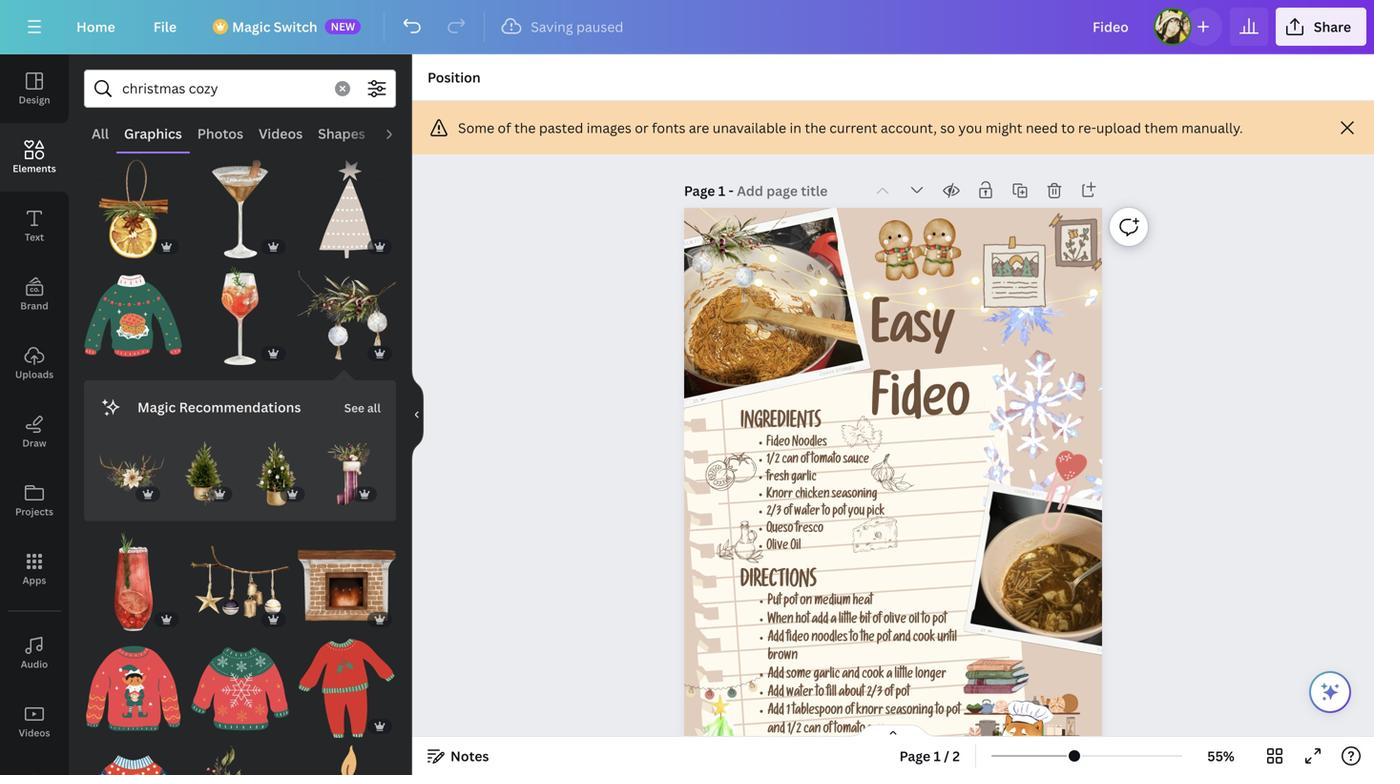 Task type: describe. For each thing, give the bounding box(es) containing it.
apps button
[[0, 535, 69, 604]]

all button
[[84, 115, 116, 152]]

0 vertical spatial videos button
[[251, 115, 310, 152]]

hide image
[[411, 369, 424, 461]]

1 for page 1 -
[[718, 182, 725, 200]]

show pages image
[[847, 724, 939, 740]]

christmas ornaments image
[[191, 533, 289, 632]]

share button
[[1276, 8, 1367, 46]]

pot up until
[[933, 615, 947, 628]]

page for page 1 / 2
[[900, 748, 931, 766]]

fill
[[826, 688, 837, 701]]

of right bit on the bottom right
[[873, 615, 881, 628]]

longer
[[915, 669, 946, 683]]

olive
[[884, 615, 907, 628]]

home
[[76, 18, 115, 36]]

might
[[986, 119, 1023, 137]]

saving paused status
[[493, 15, 633, 38]]

graphics button
[[116, 115, 190, 152]]

shapes
[[318, 125, 365, 143]]

0 vertical spatial videos
[[259, 125, 303, 143]]

position button
[[420, 62, 488, 93]]

0 horizontal spatial and
[[768, 724, 785, 738]]

oil
[[791, 541, 801, 555]]

see
[[344, 400, 365, 416]]

1 watercolor  christmas tree illustration image from the left
[[172, 442, 236, 506]]

see all
[[344, 400, 381, 416]]

knorr
[[766, 490, 793, 503]]

0 vertical spatial audio button
[[373, 115, 426, 152]]

are
[[689, 119, 709, 137]]

draw button
[[0, 398, 69, 467]]

notes button
[[420, 742, 497, 772]]

manually.
[[1182, 119, 1243, 137]]

/
[[944, 748, 950, 766]]

3 add from the top
[[768, 688, 784, 701]]

videos inside side panel tab list
[[19, 727, 50, 740]]

oil
[[909, 615, 920, 628]]

you inside fideo noodles 1/2 can of tomato sauce fresh garlic knorr chicken seasoning 2/3 of water to pot you pick queso fresco olive oil
[[848, 507, 865, 520]]

current
[[830, 119, 877, 137]]

garlic inside put pot on medium heat when hot add a little bit of olive oil to pot add fideo noodles to the pot and cook until brown add some garlic and cook a little longer add water to fill about 2/3 of pot add 1 tablespoon of knorr seasoning to pot and 1/2 can of tomato sauce
[[813, 669, 840, 683]]

saving
[[531, 18, 573, 36]]

brand
[[20, 300, 48, 313]]

brand button
[[0, 261, 69, 329]]

elements
[[13, 162, 56, 175]]

easy
[[871, 307, 955, 362]]

when
[[768, 615, 794, 628]]

of down tablespoon
[[823, 724, 832, 738]]

to right noodles
[[850, 633, 858, 646]]

unavailable
[[713, 119, 786, 137]]

account,
[[881, 119, 937, 137]]

of right about at the right bottom
[[885, 688, 893, 701]]

1 for page 1 / 2
[[934, 748, 941, 766]]

fireplace mantel heating fire wood-burning cozy home warmth clipart illustration v1 image
[[297, 533, 396, 632]]

1/2 inside put pot on medium heat when hot add a little bit of olive oil to pot add fideo noodles to the pot and cook until brown add some garlic and cook a little longer add water to fill about 2/3 of pot add 1 tablespoon of knorr seasoning to pot and 1/2 can of tomato sauce
[[787, 724, 801, 738]]

cozy christmas illustration image
[[297, 746, 396, 776]]

1 inside put pot on medium heat when hot add a little bit of olive oil to pot add fideo noodles to the pot and cook until brown add some garlic and cook a little longer add water to fill about 2/3 of pot add 1 tablespoon of knorr seasoning to pot and 1/2 can of tomato sauce
[[786, 706, 790, 720]]

file
[[153, 18, 177, 36]]

olive
[[766, 541, 788, 555]]

paused
[[576, 18, 624, 36]]

farfalle pasta illustration image
[[841, 416, 882, 453]]

christmas decoration with dried orange. image
[[84, 160, 183, 259]]

page 1 / 2 button
[[892, 742, 968, 772]]

fresco
[[795, 524, 824, 537]]

pot inside fideo noodles 1/2 can of tomato sauce fresh garlic knorr chicken seasoning 2/3 of water to pot you pick queso fresco olive oil
[[832, 507, 846, 520]]

to right oil
[[922, 615, 930, 628]]

bit
[[860, 615, 870, 628]]

elements button
[[0, 123, 69, 192]]

watercolor winter aperol spritz image
[[191, 266, 289, 365]]

in
[[790, 119, 802, 137]]

position
[[428, 68, 481, 86]]

to left re-
[[1061, 119, 1075, 137]]

uploads button
[[0, 329, 69, 398]]

noodles
[[792, 438, 827, 451]]

watercolor gingerbread martini drink image
[[191, 160, 289, 259]]

2 add from the top
[[768, 669, 784, 683]]

medium
[[814, 596, 851, 610]]

0 vertical spatial you
[[959, 119, 982, 137]]

all
[[92, 125, 109, 143]]

text button
[[0, 192, 69, 261]]

graphics
[[124, 125, 182, 143]]

apps
[[23, 575, 46, 587]]

fideo
[[786, 633, 809, 646]]

ugly christmas sweaters snowflakes image
[[191, 640, 289, 739]]

watercolor christmas morning mimosa image
[[84, 533, 183, 632]]

tomato inside fideo noodles 1/2 can of tomato sauce fresh garlic knorr chicken seasoning 2/3 of water to pot you pick queso fresco olive oil
[[811, 455, 841, 468]]

re-
[[1078, 119, 1096, 137]]

queso
[[766, 524, 793, 537]]

seasoning inside fideo noodles 1/2 can of tomato sauce fresh garlic knorr chicken seasoning 2/3 of water to pot you pick queso fresco olive oil
[[832, 490, 877, 503]]

all
[[367, 400, 381, 416]]

design button
[[0, 54, 69, 123]]

1 horizontal spatial cook
[[913, 633, 935, 646]]

page for page 1 -
[[684, 182, 715, 200]]

hot
[[796, 615, 810, 628]]

1 add from the top
[[768, 633, 784, 646]]

fideo for fideo
[[871, 380, 970, 435]]

notes
[[450, 748, 489, 766]]

shapes button
[[310, 115, 373, 152]]

2 watercolor  christmas tree illustration image from the left
[[244, 442, 308, 506]]

0 vertical spatial little
[[839, 615, 857, 628]]

new
[[331, 19, 355, 33]]

to left fill
[[816, 688, 824, 701]]

the inside put pot on medium heat when hot add a little bit of olive oil to pot add fideo noodles to the pot and cook until brown add some garlic and cook a little longer add water to fill about 2/3 of pot add 1 tablespoon of knorr seasoning to pot and 1/2 can of tomato sauce
[[861, 633, 875, 646]]

2/3 inside put pot on medium heat when hot add a little bit of olive oil to pot add fideo noodles to the pot and cook until brown add some garlic and cook a little longer add water to fill about 2/3 of pot add 1 tablespoon of knorr seasoning to pot and 1/2 can of tomato sauce
[[867, 688, 882, 701]]

Page title text field
[[737, 181, 830, 200]]

fresh
[[766, 472, 789, 486]]

photos button
[[190, 115, 251, 152]]

audio inside side panel tab list
[[21, 659, 48, 671]]

1 vertical spatial little
[[895, 669, 913, 683]]

photos
[[197, 125, 243, 143]]

seasoning inside put pot on medium heat when hot add a little bit of olive oil to pot add fideo noodles to the pot and cook until brown add some garlic and cook a little longer add water to fill about 2/3 of pot add 1 tablespoon of knorr seasoning to pot and 1/2 can of tomato sauce
[[886, 706, 933, 720]]

draw
[[22, 437, 46, 450]]

olive oil hand drawn image
[[717, 522, 764, 563]]

0 horizontal spatial a
[[831, 615, 837, 628]]

magic switch
[[232, 18, 317, 36]]

christmas cozy pajamas handdrawn illustration image
[[297, 640, 396, 739]]

1 horizontal spatial audio
[[381, 125, 419, 143]]

cute ugly christmas sweater image
[[84, 746, 183, 776]]



Task type: vqa. For each thing, say whether or not it's contained in the screenshot.
Page associated with Page 1 / 2
yes



Task type: locate. For each thing, give the bounding box(es) containing it.
the right in
[[805, 119, 826, 137]]

1 horizontal spatial videos button
[[251, 115, 310, 152]]

0 horizontal spatial 1
[[718, 182, 725, 200]]

0 horizontal spatial magic
[[137, 398, 176, 416]]

directions
[[740, 573, 817, 595]]

0 horizontal spatial fideo
[[766, 438, 790, 451]]

1 horizontal spatial can
[[804, 724, 821, 738]]

1 vertical spatial cook
[[862, 669, 884, 683]]

videos
[[259, 125, 303, 143], [19, 727, 50, 740]]

garlic up fill
[[813, 669, 840, 683]]

page 1 / 2
[[900, 748, 960, 766]]

audio button right the shapes
[[373, 115, 426, 152]]

you right so
[[959, 119, 982, 137]]

0 vertical spatial page
[[684, 182, 715, 200]]

main menu bar
[[0, 0, 1374, 54]]

ugly christmas sweaters elf image
[[84, 640, 183, 739]]

group
[[84, 148, 183, 259], [191, 148, 289, 259], [297, 148, 396, 259], [84, 255, 183, 365], [191, 255, 289, 365], [297, 255, 396, 365], [99, 430, 164, 506], [172, 430, 236, 506], [244, 430, 308, 506], [316, 430, 381, 506], [84, 533, 183, 632], [191, 533, 289, 632], [297, 533, 396, 632], [84, 628, 183, 739], [191, 628, 289, 739], [297, 628, 396, 739], [84, 735, 183, 776], [297, 735, 396, 776], [191, 746, 289, 776]]

audio right shapes button
[[381, 125, 419, 143]]

watercolor  christmas sock illustration image
[[316, 442, 381, 506]]

0 vertical spatial garlic
[[791, 472, 816, 486]]

0 vertical spatial a
[[831, 615, 837, 628]]

and
[[893, 633, 911, 646], [842, 669, 860, 683], [768, 724, 785, 738]]

audio down apps
[[21, 659, 48, 671]]

0 horizontal spatial 1/2
[[766, 455, 780, 468]]

cozy scandinavian christmas tree image
[[297, 160, 396, 259]]

about
[[839, 688, 864, 701]]

can down tablespoon
[[804, 724, 821, 738]]

watercolor  christmas tree illustration image down "magic recommendations"
[[172, 442, 236, 506]]

can up fresh
[[782, 455, 799, 468]]

can inside put pot on medium heat when hot add a little bit of olive oil to pot add fideo noodles to the pot and cook until brown add some garlic and cook a little longer add water to fill about 2/3 of pot add 1 tablespoon of knorr seasoning to pot and 1/2 can of tomato sauce
[[804, 724, 821, 738]]

Search elements search field
[[122, 71, 324, 107]]

water inside put pot on medium heat when hot add a little bit of olive oil to pot add fideo noodles to the pot and cook until brown add some garlic and cook a little longer add water to fill about 2/3 of pot add 1 tablespoon of knorr seasoning to pot and 1/2 can of tomato sauce
[[786, 688, 813, 701]]

0 horizontal spatial seasoning
[[832, 490, 877, 503]]

1 horizontal spatial watercolor  christmas tree illustration image
[[244, 442, 308, 506]]

the down bit on the bottom right
[[861, 633, 875, 646]]

knorr
[[856, 706, 883, 720]]

and down brown
[[768, 724, 785, 738]]

of up queso
[[784, 507, 792, 520]]

0 horizontal spatial you
[[848, 507, 865, 520]]

water up the fresco
[[794, 507, 820, 520]]

0 horizontal spatial page
[[684, 182, 715, 200]]

sauce inside put pot on medium heat when hot add a little bit of olive oil to pot add fideo noodles to the pot and cook until brown add some garlic and cook a little longer add water to fill about 2/3 of pot add 1 tablespoon of knorr seasoning to pot and 1/2 can of tomato sauce
[[868, 724, 895, 738]]

1 vertical spatial 2/3
[[867, 688, 882, 701]]

1/2 inside fideo noodles 1/2 can of tomato sauce fresh garlic knorr chicken seasoning 2/3 of water to pot you pick queso fresco olive oil
[[766, 455, 780, 468]]

water
[[794, 507, 820, 520], [786, 688, 813, 701]]

1 horizontal spatial videos
[[259, 125, 303, 143]]

recommendations
[[179, 398, 301, 416]]

switch
[[274, 18, 317, 36]]

fideo inside fideo noodles 1/2 can of tomato sauce fresh garlic knorr chicken seasoning 2/3 of water to pot you pick queso fresco olive oil
[[766, 438, 790, 451]]

some
[[786, 669, 811, 683]]

1/2 up fresh
[[766, 455, 780, 468]]

0 vertical spatial 1/2
[[766, 455, 780, 468]]

1 horizontal spatial audio button
[[373, 115, 426, 152]]

4 add from the top
[[768, 706, 784, 720]]

1 vertical spatial 1/2
[[787, 724, 801, 738]]

tomato down knorr
[[834, 724, 865, 738]]

uploads
[[15, 368, 54, 381]]

0 vertical spatial and
[[893, 633, 911, 646]]

add
[[768, 633, 784, 646], [768, 669, 784, 683], [768, 688, 784, 701], [768, 706, 784, 720]]

cook
[[913, 633, 935, 646], [862, 669, 884, 683]]

file button
[[138, 8, 192, 46]]

of down noodles
[[801, 455, 809, 468]]

tomato down noodles
[[811, 455, 841, 468]]

magic recommendations
[[137, 398, 301, 416]]

the left pasted
[[514, 119, 536, 137]]

and up about at the right bottom
[[842, 669, 860, 683]]

1/2 down tablespoon
[[787, 724, 801, 738]]

1 vertical spatial videos button
[[0, 688, 69, 757]]

seasoning up pick
[[832, 490, 877, 503]]

page inside button
[[900, 748, 931, 766]]

sauce
[[843, 455, 869, 468], [868, 724, 895, 738]]

some of the pasted images or fonts are unavailable in the current account, so you might need to re-upload them manually.
[[458, 119, 1243, 137]]

pick
[[867, 507, 885, 520]]

0 horizontal spatial cook
[[862, 669, 884, 683]]

1 vertical spatial seasoning
[[886, 706, 933, 720]]

page left / in the bottom right of the page
[[900, 748, 931, 766]]

pot up show pages image
[[896, 688, 910, 701]]

pasted
[[539, 119, 583, 137]]

1 vertical spatial audio button
[[0, 619, 69, 688]]

audio
[[381, 125, 419, 143], [21, 659, 48, 671]]

1
[[718, 182, 725, 200], [786, 706, 790, 720], [934, 748, 941, 766]]

2 horizontal spatial the
[[861, 633, 875, 646]]

can
[[782, 455, 799, 468], [804, 724, 821, 738]]

1 horizontal spatial fideo
[[871, 380, 970, 435]]

text
[[25, 231, 44, 244]]

magic
[[232, 18, 271, 36], [137, 398, 176, 416]]

chicken
[[795, 490, 830, 503]]

55%
[[1208, 748, 1235, 766]]

1 inside page 1 / 2 button
[[934, 748, 941, 766]]

can inside fideo noodles 1/2 can of tomato sauce fresh garlic knorr chicken seasoning 2/3 of water to pot you pick queso fresco olive oil
[[782, 455, 799, 468]]

watercolor  christmas tree illustration image left watercolor  christmas sock illustration image
[[244, 442, 308, 506]]

watercolor  christmas decorated twig illustration image
[[297, 266, 396, 365]]

ugly christmas sweaters fruit cake image
[[84, 266, 183, 365]]

watercolor  christmas deer horn llustration image
[[99, 442, 164, 506]]

you left pick
[[848, 507, 865, 520]]

audio button down apps
[[0, 619, 69, 688]]

magic left switch
[[232, 18, 271, 36]]

0 vertical spatial cook
[[913, 633, 935, 646]]

0 horizontal spatial audio button
[[0, 619, 69, 688]]

Design title text field
[[1077, 8, 1146, 46]]

pot left on
[[784, 596, 798, 610]]

so
[[940, 119, 955, 137]]

1 horizontal spatial seasoning
[[886, 706, 933, 720]]

brown
[[768, 651, 798, 665]]

to inside fideo noodles 1/2 can of tomato sauce fresh garlic knorr chicken seasoning 2/3 of water to pot you pick queso fresco olive oil
[[822, 507, 830, 520]]

1 horizontal spatial a
[[887, 669, 892, 683]]

them
[[1145, 119, 1178, 137]]

2 vertical spatial and
[[768, 724, 785, 738]]

to down longer
[[936, 706, 944, 720]]

watercolor  christmas tree illustration image
[[172, 442, 236, 506], [244, 442, 308, 506]]

of
[[498, 119, 511, 137], [801, 455, 809, 468], [784, 507, 792, 520], [873, 615, 881, 628], [885, 688, 893, 701], [845, 706, 854, 720], [823, 724, 832, 738]]

garlic inside fideo noodles 1/2 can of tomato sauce fresh garlic knorr chicken seasoning 2/3 of water to pot you pick queso fresco olive oil
[[791, 472, 816, 486]]

heat
[[853, 596, 873, 610]]

of right some
[[498, 119, 511, 137]]

2 horizontal spatial and
[[893, 633, 911, 646]]

videos button
[[251, 115, 310, 152], [0, 688, 69, 757]]

you
[[959, 119, 982, 137], [848, 507, 865, 520]]

magic up watercolor  christmas deer horn llustration image
[[137, 398, 176, 416]]

water inside fideo noodles 1/2 can of tomato sauce fresh garlic knorr chicken seasoning 2/3 of water to pot you pick queso fresco olive oil
[[794, 507, 820, 520]]

2/3 up knorr
[[867, 688, 882, 701]]

pot left pick
[[832, 507, 846, 520]]

1 vertical spatial tomato
[[834, 724, 865, 738]]

1 horizontal spatial 1
[[786, 706, 790, 720]]

1 left tablespoon
[[786, 706, 790, 720]]

watercolor  christmas arrangement image
[[191, 746, 289, 776]]

cook down oil
[[913, 633, 935, 646]]

2/3 down knorr
[[766, 507, 781, 520]]

1 vertical spatial and
[[842, 669, 860, 683]]

little left bit on the bottom right
[[839, 615, 857, 628]]

tomato inside put pot on medium heat when hot add a little bit of olive oil to pot add fideo noodles to the pot and cook until brown add some garlic and cook a little longer add water to fill about 2/3 of pot add 1 tablespoon of knorr seasoning to pot and 1/2 can of tomato sauce
[[834, 724, 865, 738]]

ingredients
[[740, 414, 821, 435]]

magic for magic recommendations
[[137, 398, 176, 416]]

2/3 inside fideo noodles 1/2 can of tomato sauce fresh garlic knorr chicken seasoning 2/3 of water to pot you pick queso fresco olive oil
[[766, 507, 781, 520]]

sauce down knorr
[[868, 724, 895, 738]]

0 vertical spatial fideo
[[871, 380, 970, 435]]

add
[[812, 615, 828, 628]]

1 horizontal spatial the
[[805, 119, 826, 137]]

1 horizontal spatial little
[[895, 669, 913, 683]]

1 left -
[[718, 182, 725, 200]]

little left longer
[[895, 669, 913, 683]]

1 vertical spatial fideo
[[766, 438, 790, 451]]

fideo noodles 1/2 can of tomato sauce fresh garlic knorr chicken seasoning 2/3 of water to pot you pick queso fresco olive oil
[[766, 438, 885, 555]]

1 vertical spatial a
[[887, 669, 892, 683]]

2 horizontal spatial 1
[[934, 748, 941, 766]]

1 horizontal spatial you
[[959, 119, 982, 137]]

0 horizontal spatial the
[[514, 119, 536, 137]]

to
[[1061, 119, 1075, 137], [822, 507, 830, 520], [922, 615, 930, 628], [850, 633, 858, 646], [816, 688, 824, 701], [936, 706, 944, 720]]

seasoning up show pages image
[[886, 706, 933, 720]]

0 horizontal spatial 2/3
[[766, 507, 781, 520]]

page left -
[[684, 182, 715, 200]]

of down about at the right bottom
[[845, 706, 854, 720]]

and down 'olive'
[[893, 633, 911, 646]]

fideo for fideo noodles 1/2 can of tomato sauce fresh garlic knorr chicken seasoning 2/3 of water to pot you pick queso fresco olive oil
[[766, 438, 790, 451]]

1 vertical spatial 1
[[786, 706, 790, 720]]

fideo down easy
[[871, 380, 970, 435]]

to down chicken
[[822, 507, 830, 520]]

1 horizontal spatial page
[[900, 748, 931, 766]]

2/3
[[766, 507, 781, 520], [867, 688, 882, 701]]

1 vertical spatial you
[[848, 507, 865, 520]]

2
[[953, 748, 960, 766]]

pot down 'olive'
[[877, 633, 891, 646]]

a left longer
[[887, 669, 892, 683]]

fideo
[[871, 380, 970, 435], [766, 438, 790, 451]]

share
[[1314, 18, 1351, 36]]

design
[[19, 94, 50, 106]]

sauce down farfalle pasta illustration image
[[843, 455, 869, 468]]

side panel tab list
[[0, 54, 69, 776]]

a right add
[[831, 615, 837, 628]]

-
[[729, 182, 734, 200]]

need
[[1026, 119, 1058, 137]]

garlic up chicken
[[791, 472, 816, 486]]

pot
[[832, 507, 846, 520], [784, 596, 798, 610], [933, 615, 947, 628], [877, 633, 891, 646], [896, 688, 910, 701], [946, 706, 961, 720]]

1 vertical spatial videos
[[19, 727, 50, 740]]

1 horizontal spatial 2/3
[[867, 688, 882, 701]]

2 vertical spatial 1
[[934, 748, 941, 766]]

1 vertical spatial audio
[[21, 659, 48, 671]]

cook up about at the right bottom
[[862, 669, 884, 683]]

0 horizontal spatial watercolor  christmas tree illustration image
[[172, 442, 236, 506]]

or
[[635, 119, 649, 137]]

see all button
[[342, 388, 383, 426]]

0 vertical spatial magic
[[232, 18, 271, 36]]

1 vertical spatial page
[[900, 748, 931, 766]]

0 vertical spatial seasoning
[[832, 490, 877, 503]]

until
[[938, 633, 957, 646]]

1 horizontal spatial 1/2
[[787, 724, 801, 738]]

0 vertical spatial audio
[[381, 125, 419, 143]]

the
[[514, 119, 536, 137], [805, 119, 826, 137], [861, 633, 875, 646]]

pot up 2
[[946, 706, 961, 720]]

1 vertical spatial sauce
[[868, 724, 895, 738]]

fonts
[[652, 119, 686, 137]]

1 left / in the bottom right of the page
[[934, 748, 941, 766]]

water down some in the bottom right of the page
[[786, 688, 813, 701]]

1 horizontal spatial magic
[[232, 18, 271, 36]]

1 vertical spatial garlic
[[813, 669, 840, 683]]

magic for magic switch
[[232, 18, 271, 36]]

0 vertical spatial 1
[[718, 182, 725, 200]]

home link
[[61, 8, 131, 46]]

0 vertical spatial water
[[794, 507, 820, 520]]

1 vertical spatial magic
[[137, 398, 176, 416]]

0 vertical spatial tomato
[[811, 455, 841, 468]]

page
[[684, 182, 715, 200], [900, 748, 931, 766]]

some
[[458, 119, 494, 137]]

canva assistant image
[[1319, 681, 1342, 704]]

sauce inside fideo noodles 1/2 can of tomato sauce fresh garlic knorr chicken seasoning 2/3 of water to pot you pick queso fresco olive oil
[[843, 455, 869, 468]]

0 horizontal spatial audio
[[21, 659, 48, 671]]

on
[[800, 596, 812, 610]]

magic inside main menu bar
[[232, 18, 271, 36]]

55% button
[[1190, 742, 1252, 772]]

0 vertical spatial sauce
[[843, 455, 869, 468]]

a
[[831, 615, 837, 628], [887, 669, 892, 683]]

put
[[768, 596, 781, 610]]

projects button
[[0, 467, 69, 535]]

fideo down "ingredients"
[[766, 438, 790, 451]]

0 horizontal spatial little
[[839, 615, 857, 628]]

projects
[[15, 506, 53, 519]]

0 vertical spatial can
[[782, 455, 799, 468]]

0 horizontal spatial videos button
[[0, 688, 69, 757]]

noodles
[[811, 633, 848, 646]]

0 horizontal spatial videos
[[19, 727, 50, 740]]

saving paused
[[531, 18, 624, 36]]

images
[[587, 119, 632, 137]]

1 horizontal spatial and
[[842, 669, 860, 683]]

tablespoon
[[792, 706, 843, 720]]

0 horizontal spatial can
[[782, 455, 799, 468]]

1 vertical spatial can
[[804, 724, 821, 738]]

1 vertical spatial water
[[786, 688, 813, 701]]

page 1 -
[[684, 182, 737, 200]]

0 vertical spatial 2/3
[[766, 507, 781, 520]]



